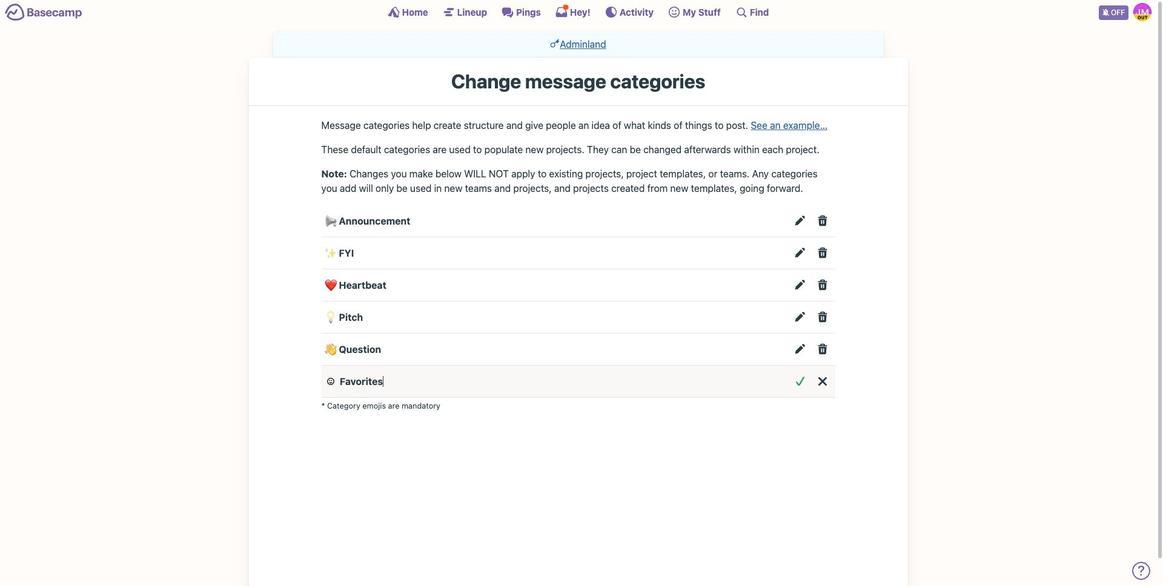 Task type: vqa. For each thing, say whether or not it's contained in the screenshot.
the My Assignments Tim Burton,        Rogue Enterprises
no



Task type: locate. For each thing, give the bounding box(es) containing it.
Name it… text field
[[340, 374, 456, 390]]

switch accounts image
[[5, 3, 82, 22]]

main element
[[0, 0, 1157, 24]]

None text field
[[325, 374, 338, 390]]

jer mill image
[[1134, 3, 1152, 21]]



Task type: describe. For each thing, give the bounding box(es) containing it.
keyboard shortcut: ⌘ + / image
[[736, 6, 748, 18]]



